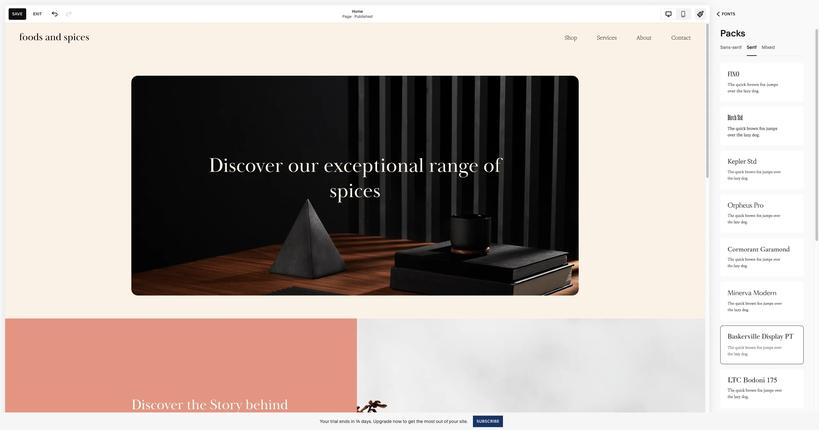 Task type: describe. For each thing, give the bounding box(es) containing it.
the inside orpheus pro the quick brown fox jumps over the lazy dog.
[[728, 213, 734, 219]]

the down minerva
[[728, 307, 733, 313]]

out
[[436, 418, 443, 424]]

days.
[[361, 418, 372, 424]]

now
[[393, 418, 402, 424]]

std for kepler std
[[747, 158, 757, 166]]

lazy inside fino the quick brown fox jumps over the lazy dog.
[[744, 88, 751, 94]]

std for birch std
[[737, 114, 743, 122]]

fino
[[728, 70, 739, 78]]

serif
[[732, 44, 742, 50]]

sans-
[[720, 44, 732, 50]]

dog. inside ltc bodoni 175 the quick brown fox jumps over the lazy dog.
[[742, 394, 749, 401]]

the down the "cormorant"
[[728, 263, 733, 269]]

the quick brown fox jumps over the lazy dog. for cormorant
[[728, 257, 780, 269]]

quick down minerva
[[735, 301, 745, 306]]

your
[[449, 418, 458, 424]]

minerva
[[728, 289, 752, 297]]

sans-serif button
[[720, 38, 742, 56]]

save button
[[9, 8, 26, 20]]

bodoni
[[743, 376, 765, 385]]

mixed button
[[762, 38, 775, 56]]

the quick brown fox jumps over the lazy dog. for minerva
[[728, 301, 782, 313]]

pro
[[754, 200, 764, 211]]

serif button
[[747, 38, 757, 56]]

tab list containing sans-serif
[[720, 38, 804, 56]]

site.
[[459, 418, 468, 424]]

the quick brown fox jumps over the lazy dog. for kepler
[[728, 170, 781, 181]]

garamond
[[760, 245, 790, 253]]

cormorant
[[728, 245, 759, 253]]

14
[[356, 418, 360, 424]]

published
[[354, 14, 373, 19]]

sans-serif
[[720, 44, 742, 50]]

dog. inside orpheus pro the quick brown fox jumps over the lazy dog.
[[741, 220, 748, 225]]

orpheus pro the quick brown fox jumps over the lazy dog.
[[728, 200, 780, 225]]

3 the from the top
[[728, 170, 734, 174]]

pt
[[785, 332, 793, 341]]

your
[[320, 418, 329, 424]]

over inside ltc bodoni 175 the quick brown fox jumps over the lazy dog.
[[775, 388, 782, 395]]

quick down the birch std
[[736, 126, 746, 131]]

dog. inside fino the quick brown fox jumps over the lazy dog.
[[752, 88, 760, 94]]

lazy inside ltc bodoni 175 the quick brown fox jumps over the lazy dog.
[[734, 394, 741, 401]]

cormorant garamond
[[728, 245, 790, 253]]

home page · published
[[342, 9, 373, 19]]

the inside ltc bodoni 175 the quick brown fox jumps over the lazy dog.
[[728, 388, 735, 395]]

most
[[424, 418, 435, 424]]

jumps inside fino the quick brown fox jumps over the lazy dog.
[[767, 81, 778, 88]]

fonts button
[[710, 7, 742, 21]]

ends
[[339, 418, 350, 424]]

orpheus
[[728, 200, 752, 211]]

serif
[[747, 44, 757, 50]]

5 the from the top
[[728, 257, 734, 262]]

brown inside orpheus pro the quick brown fox jumps over the lazy dog.
[[745, 213, 756, 219]]

your trial ends in 14 days. upgrade now to get the most out of your site.
[[320, 418, 468, 424]]

trial
[[330, 418, 338, 424]]

exit
[[33, 11, 42, 16]]



Task type: locate. For each thing, give the bounding box(es) containing it.
birch
[[728, 114, 737, 122]]

the down the baskerville
[[728, 345, 734, 350]]

quick down kepler std
[[735, 170, 744, 174]]

2 the from the top
[[728, 126, 735, 131]]

the down birch
[[728, 126, 735, 131]]

over inside fino the quick brown fox jumps over the lazy dog.
[[728, 88, 736, 94]]

fox inside ltc bodoni 175 the quick brown fox jumps over the lazy dog.
[[757, 388, 763, 395]]

jumps inside ltc bodoni 175 the quick brown fox jumps over the lazy dog.
[[764, 388, 774, 395]]

0 horizontal spatial std
[[737, 114, 743, 122]]

fox
[[760, 81, 766, 88], [759, 126, 765, 131], [757, 170, 762, 174], [757, 213, 762, 219], [757, 257, 762, 262], [757, 301, 762, 306], [757, 345, 762, 350], [757, 388, 763, 395]]

quick down orpheus
[[735, 213, 744, 219]]

4 the quick brown fox jumps over the lazy dog. from the top
[[728, 301, 782, 313]]

save
[[12, 11, 23, 16]]

quick down the baskerville
[[735, 345, 744, 350]]

1 vertical spatial std
[[747, 158, 757, 166]]

baskerville display pt
[[728, 332, 793, 341]]

the quick brown fox jumps over the lazy dog. for baskerville
[[728, 345, 782, 356]]

quick down the "cormorant"
[[735, 257, 744, 262]]

the down ltc
[[728, 394, 733, 401]]

quick inside orpheus pro the quick brown fox jumps over the lazy dog.
[[735, 213, 744, 219]]

the down orpheus
[[728, 213, 734, 219]]

the quick brown fox jumps over the lazy dog. for birch
[[728, 126, 777, 138]]

in
[[351, 418, 355, 424]]

8 the from the top
[[728, 388, 735, 395]]

the inside fino the quick brown fox jumps over the lazy dog.
[[728, 81, 735, 88]]

1 horizontal spatial std
[[747, 158, 757, 166]]

1 horizontal spatial tab list
[[720, 38, 804, 56]]

the down kepler
[[728, 176, 733, 181]]

·
[[353, 14, 353, 19]]

the quick brown fox jumps over the lazy dog. down baskerville display pt
[[728, 345, 782, 356]]

display
[[762, 332, 783, 341]]

lazy
[[744, 88, 751, 94], [744, 132, 751, 138], [734, 176, 741, 181], [734, 220, 740, 225], [734, 263, 740, 269], [734, 307, 741, 313], [734, 351, 740, 356], [734, 394, 741, 401]]

the down fino
[[737, 88, 743, 94]]

ltc bodoni 175 the quick brown fox jumps over the lazy dog.
[[728, 376, 782, 401]]

quick inside ltc bodoni 175 the quick brown fox jumps over the lazy dog.
[[736, 388, 745, 395]]

quick down ltc
[[736, 388, 745, 395]]

quick down fino
[[736, 81, 746, 88]]

the quick brown fox jumps over the lazy dog.
[[728, 126, 777, 138], [728, 170, 781, 181], [728, 257, 780, 269], [728, 301, 782, 313], [728, 345, 782, 356]]

the inside fino the quick brown fox jumps over the lazy dog.
[[737, 88, 743, 94]]

jumps inside orpheus pro the quick brown fox jumps over the lazy dog.
[[763, 213, 773, 219]]

get
[[408, 418, 415, 424]]

brown inside fino the quick brown fox jumps over the lazy dog.
[[747, 81, 759, 88]]

1 the from the top
[[728, 81, 735, 88]]

the quick brown fox jumps over the lazy dog. down kepler std
[[728, 170, 781, 181]]

std right birch
[[737, 114, 743, 122]]

to
[[403, 418, 407, 424]]

brown inside ltc bodoni 175 the quick brown fox jumps over the lazy dog.
[[746, 388, 756, 395]]

jumps
[[767, 81, 778, 88], [766, 126, 777, 131], [762, 170, 773, 174], [763, 213, 773, 219], [763, 257, 773, 262], [763, 301, 774, 306], [763, 345, 773, 350], [764, 388, 774, 395]]

the quick brown fox jumps over the lazy dog. down the cormorant garamond
[[728, 257, 780, 269]]

over
[[728, 88, 736, 94], [728, 132, 736, 138], [774, 170, 781, 174], [774, 213, 780, 219], [774, 257, 780, 262], [775, 301, 782, 306], [774, 345, 782, 350], [775, 388, 782, 395]]

dog.
[[752, 88, 760, 94], [752, 132, 760, 138], [741, 176, 749, 181], [741, 220, 748, 225], [741, 263, 748, 269], [742, 307, 749, 313], [741, 351, 749, 356], [742, 394, 749, 401]]

fox inside fino the quick brown fox jumps over the lazy dog.
[[760, 81, 766, 88]]

2 the quick brown fox jumps over the lazy dog. from the top
[[728, 170, 781, 181]]

subscribe button
[[473, 416, 503, 427]]

exit button
[[30, 8, 45, 20]]

home
[[352, 9, 363, 14]]

the down minerva
[[728, 301, 734, 306]]

1 vertical spatial tab list
[[720, 38, 804, 56]]

kepler std
[[728, 158, 757, 166]]

the right get
[[416, 418, 423, 424]]

0 horizontal spatial tab list
[[661, 9, 691, 19]]

0 vertical spatial tab list
[[661, 9, 691, 19]]

std right kepler
[[747, 158, 757, 166]]

of
[[444, 418, 448, 424]]

page
[[342, 14, 352, 19]]

minerva modern
[[728, 289, 777, 297]]

the quick brown fox jumps over the lazy dog. down minerva modern
[[728, 301, 782, 313]]

3 the quick brown fox jumps over the lazy dog. from the top
[[728, 257, 780, 269]]

the
[[728, 81, 735, 88], [728, 126, 735, 131], [728, 170, 734, 174], [728, 213, 734, 219], [728, 257, 734, 262], [728, 301, 734, 306], [728, 345, 734, 350], [728, 388, 735, 395]]

the down fino
[[728, 81, 735, 88]]

kepler
[[728, 158, 746, 166]]

modern
[[753, 289, 777, 297]]

4 the from the top
[[728, 213, 734, 219]]

5 the quick brown fox jumps over the lazy dog. from the top
[[728, 345, 782, 356]]

tab list
[[661, 9, 691, 19], [720, 38, 804, 56]]

fox inside orpheus pro the quick brown fox jumps over the lazy dog.
[[757, 213, 762, 219]]

the down the baskerville
[[728, 351, 733, 356]]

birch std
[[728, 114, 743, 122]]

the down kepler
[[728, 170, 734, 174]]

ltc
[[728, 376, 741, 385]]

6 the from the top
[[728, 301, 734, 306]]

baskerville
[[728, 332, 760, 341]]

quick
[[736, 81, 746, 88], [736, 126, 746, 131], [735, 170, 744, 174], [735, 213, 744, 219], [735, 257, 744, 262], [735, 301, 745, 306], [735, 345, 744, 350], [736, 388, 745, 395]]

the down orpheus
[[728, 220, 733, 225]]

lazy inside orpheus pro the quick brown fox jumps over the lazy dog.
[[734, 220, 740, 225]]

fino the quick brown fox jumps over the lazy dog.
[[728, 70, 778, 94]]

brown
[[747, 81, 759, 88], [747, 126, 758, 131], [745, 170, 756, 174], [745, 213, 756, 219], [745, 257, 756, 262], [746, 301, 756, 306], [745, 345, 756, 350], [746, 388, 756, 395]]

the down ltc
[[728, 388, 735, 395]]

the
[[737, 88, 743, 94], [737, 132, 743, 138], [728, 176, 733, 181], [728, 220, 733, 225], [728, 263, 733, 269], [728, 307, 733, 313], [728, 351, 733, 356], [728, 394, 733, 401], [416, 418, 423, 424]]

subscribe
[[476, 419, 499, 424]]

the down the "cormorant"
[[728, 257, 734, 262]]

the down the birch std
[[737, 132, 743, 138]]

over inside orpheus pro the quick brown fox jumps over the lazy dog.
[[774, 213, 780, 219]]

the quick brown fox jumps over the lazy dog. down the birch std
[[728, 126, 777, 138]]

7 the from the top
[[728, 345, 734, 350]]

the inside orpheus pro the quick brown fox jumps over the lazy dog.
[[728, 220, 733, 225]]

packs
[[720, 28, 745, 39]]

std
[[737, 114, 743, 122], [747, 158, 757, 166]]

fonts
[[722, 12, 735, 16]]

0 vertical spatial std
[[737, 114, 743, 122]]

upgrade
[[373, 418, 392, 424]]

mixed
[[762, 44, 775, 50]]

quick inside fino the quick brown fox jumps over the lazy dog.
[[736, 81, 746, 88]]

175
[[767, 376, 777, 385]]

the inside ltc bodoni 175 the quick brown fox jumps over the lazy dog.
[[728, 394, 733, 401]]

1 the quick brown fox jumps over the lazy dog. from the top
[[728, 126, 777, 138]]



Task type: vqa. For each thing, say whether or not it's contained in the screenshot.
Baskerville Display PT
yes



